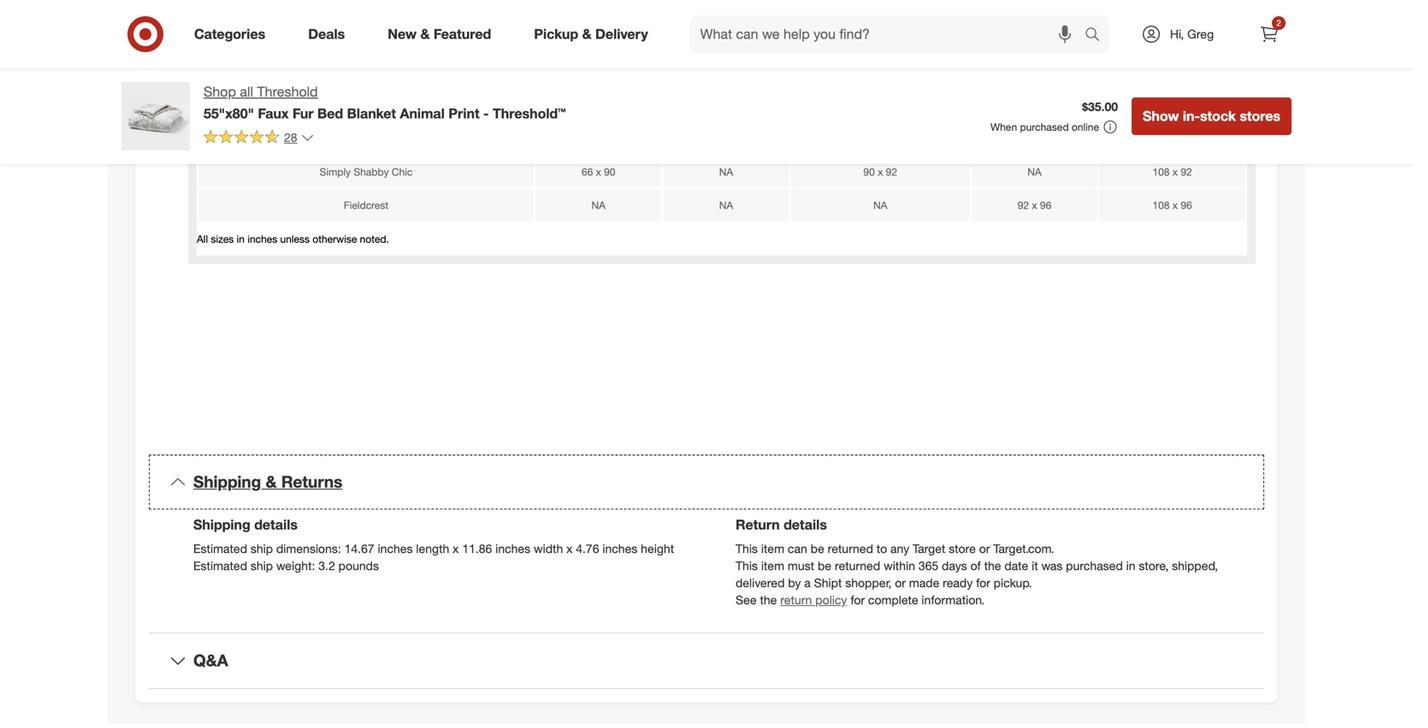 Task type: locate. For each thing, give the bounding box(es) containing it.
1 ship from the top
[[251, 542, 273, 557]]

55"x80"
[[204, 105, 254, 122]]

2 horizontal spatial &
[[582, 26, 592, 42]]

search button
[[1077, 15, 1118, 56]]

1 vertical spatial ship
[[251, 559, 273, 574]]

2 ship from the top
[[251, 559, 273, 574]]

0 horizontal spatial x
[[453, 542, 459, 557]]

stores
[[1240, 108, 1281, 125]]

0 vertical spatial estimated
[[193, 542, 247, 557]]

2 this from the top
[[736, 559, 758, 574]]

shipping down shipping & returns at the bottom
[[193, 517, 251, 534]]

item
[[761, 542, 785, 557], [761, 559, 785, 574]]

details inside return details this item can be returned to any target store or target.com. this item must be returned within 365 days of the date it was purchased in store, shipped, delivered by a shipt shopper, or made ready for pickup. see the return policy for complete information.
[[784, 517, 827, 534]]

shipping
[[193, 473, 261, 492], [193, 517, 251, 534]]

return
[[736, 517, 780, 534]]

this
[[736, 542, 758, 557], [736, 559, 758, 574]]

1 inches from the left
[[378, 542, 413, 557]]

shipping left returns
[[193, 473, 261, 492]]

0 vertical spatial for
[[976, 576, 991, 591]]

return policy link
[[781, 593, 848, 608]]

complete
[[868, 593, 919, 608]]

pounds
[[339, 559, 379, 574]]

1 horizontal spatial x
[[567, 542, 573, 557]]

1 vertical spatial be
[[818, 559, 832, 574]]

1 item from the top
[[761, 542, 785, 557]]

x left the 4.76
[[567, 542, 573, 557]]

&
[[421, 26, 430, 42], [582, 26, 592, 42], [266, 473, 277, 492]]

details
[[254, 517, 298, 534], [784, 517, 827, 534]]

1 horizontal spatial &
[[421, 26, 430, 42]]

ship left dimensions:
[[251, 542, 273, 557]]

a
[[805, 576, 811, 591]]

365
[[919, 559, 939, 574]]

0 vertical spatial this
[[736, 542, 758, 557]]

details up can
[[784, 517, 827, 534]]

0 vertical spatial ship
[[251, 542, 273, 557]]

14.67
[[345, 542, 375, 557]]

returned left to
[[828, 542, 874, 557]]

inches left the width
[[496, 542, 531, 557]]

item up 'delivered'
[[761, 559, 785, 574]]

0 horizontal spatial inches
[[378, 542, 413, 557]]

blanket
[[347, 105, 396, 122]]

28 link
[[204, 129, 315, 149]]

inches
[[378, 542, 413, 557], [496, 542, 531, 557], [603, 542, 638, 557]]

& right pickup in the left of the page
[[582, 26, 592, 42]]

0 horizontal spatial or
[[895, 576, 906, 591]]

when purchased online
[[991, 121, 1100, 133]]

item left can
[[761, 542, 785, 557]]

be up shipt
[[818, 559, 832, 574]]

q&a button
[[149, 634, 1265, 689]]

estimated down shipping & returns at the bottom
[[193, 542, 247, 557]]

1 horizontal spatial the
[[985, 559, 1002, 574]]

dimensions:
[[276, 542, 341, 557]]

print
[[449, 105, 480, 122]]

1 vertical spatial for
[[851, 593, 865, 608]]

0 vertical spatial purchased
[[1020, 121, 1069, 133]]

shipping inside the shipping details estimated ship dimensions: 14.67 inches length x 11.86 inches width x 4.76 inches height estimated ship weight: 3.2 pounds
[[193, 517, 251, 534]]

estimated left "weight:"
[[193, 559, 247, 574]]

0 vertical spatial shipping
[[193, 473, 261, 492]]

1 vertical spatial this
[[736, 559, 758, 574]]

inches right 14.67
[[378, 542, 413, 557]]

shopper,
[[846, 576, 892, 591]]

purchased left the in
[[1066, 559, 1123, 574]]

0 vertical spatial or
[[979, 542, 990, 557]]

hi, greg
[[1170, 27, 1214, 42]]

delivery
[[596, 26, 648, 42]]

return
[[781, 593, 812, 608]]

2 inches from the left
[[496, 542, 531, 557]]

0 horizontal spatial the
[[760, 593, 777, 608]]

inches right the 4.76
[[603, 542, 638, 557]]

purchased
[[1020, 121, 1069, 133], [1066, 559, 1123, 574]]

returned
[[828, 542, 874, 557], [835, 559, 881, 574]]

details inside the shipping details estimated ship dimensions: 14.67 inches length x 11.86 inches width x 4.76 inches height estimated ship weight: 3.2 pounds
[[254, 517, 298, 534]]

0 vertical spatial be
[[811, 542, 825, 557]]

& left returns
[[266, 473, 277, 492]]

1 horizontal spatial or
[[979, 542, 990, 557]]

purchased right when
[[1020, 121, 1069, 133]]

1 vertical spatial estimated
[[193, 559, 247, 574]]

1 shipping from the top
[[193, 473, 261, 492]]

2 shipping from the top
[[193, 517, 251, 534]]

the right of
[[985, 559, 1002, 574]]

any
[[891, 542, 910, 557]]

1 vertical spatial item
[[761, 559, 785, 574]]

details up dimensions:
[[254, 517, 298, 534]]

$35.00
[[1083, 99, 1118, 114]]

store
[[949, 542, 976, 557]]

2 horizontal spatial inches
[[603, 542, 638, 557]]

1 vertical spatial shipping
[[193, 517, 251, 534]]

1 vertical spatial the
[[760, 593, 777, 608]]

within
[[884, 559, 915, 574]]

& for new
[[421, 26, 430, 42]]

0 horizontal spatial &
[[266, 473, 277, 492]]

was
[[1042, 559, 1063, 574]]

online
[[1072, 121, 1100, 133]]

categories
[[194, 26, 265, 42]]

x
[[453, 542, 459, 557], [567, 542, 573, 557]]

shipping & returns button
[[149, 455, 1265, 510]]

hi,
[[1170, 27, 1184, 42]]

1 vertical spatial or
[[895, 576, 906, 591]]

can
[[788, 542, 808, 557]]

0 horizontal spatial details
[[254, 517, 298, 534]]

& inside dropdown button
[[266, 473, 277, 492]]

ship left "weight:"
[[251, 559, 273, 574]]

to
[[877, 542, 887, 557]]

of
[[971, 559, 981, 574]]

information.
[[922, 593, 985, 608]]

the
[[985, 559, 1002, 574], [760, 593, 777, 608]]

for down of
[[976, 576, 991, 591]]

for
[[976, 576, 991, 591], [851, 593, 865, 608]]

shipt
[[814, 576, 842, 591]]

2 x from the left
[[567, 542, 573, 557]]

or up of
[[979, 542, 990, 557]]

or down within
[[895, 576, 906, 591]]

shipping & returns
[[193, 473, 343, 492]]

estimated
[[193, 542, 247, 557], [193, 559, 247, 574]]

1 x from the left
[[453, 542, 459, 557]]

this down return
[[736, 542, 758, 557]]

ship
[[251, 542, 273, 557], [251, 559, 273, 574]]

x left 11.86
[[453, 542, 459, 557]]

& right new
[[421, 26, 430, 42]]

1 details from the left
[[254, 517, 298, 534]]

be
[[811, 542, 825, 557], [818, 559, 832, 574]]

2 link
[[1251, 15, 1289, 53]]

1 vertical spatial purchased
[[1066, 559, 1123, 574]]

shipping inside dropdown button
[[193, 473, 261, 492]]

deals link
[[294, 15, 366, 53]]

this up 'delivered'
[[736, 559, 758, 574]]

returned up shopper,
[[835, 559, 881, 574]]

2 details from the left
[[784, 517, 827, 534]]

be right can
[[811, 542, 825, 557]]

for down shopper,
[[851, 593, 865, 608]]

1 horizontal spatial inches
[[496, 542, 531, 557]]

1 horizontal spatial details
[[784, 517, 827, 534]]

the down 'delivered'
[[760, 593, 777, 608]]

new & featured
[[388, 26, 491, 42]]

28
[[284, 130, 297, 145]]

0 vertical spatial item
[[761, 542, 785, 557]]

& for shipping
[[266, 473, 277, 492]]



Task type: describe. For each thing, give the bounding box(es) containing it.
image of 55"x80" faux fur bed blanket animal print - threshold™ image
[[122, 82, 190, 151]]

it
[[1032, 559, 1038, 574]]

q&a
[[193, 651, 228, 671]]

0 vertical spatial the
[[985, 559, 1002, 574]]

must
[[788, 559, 815, 574]]

store,
[[1139, 559, 1169, 574]]

days
[[942, 559, 968, 574]]

shipping for shipping details estimated ship dimensions: 14.67 inches length x 11.86 inches width x 4.76 inches height estimated ship weight: 3.2 pounds
[[193, 517, 251, 534]]

pickup
[[534, 26, 579, 42]]

shipping details estimated ship dimensions: 14.67 inches length x 11.86 inches width x 4.76 inches height estimated ship weight: 3.2 pounds
[[193, 517, 674, 574]]

3.2
[[319, 559, 335, 574]]

show in-stock stores
[[1143, 108, 1281, 125]]

2 estimated from the top
[[193, 559, 247, 574]]

0 vertical spatial returned
[[828, 542, 874, 557]]

height
[[641, 542, 674, 557]]

1 this from the top
[[736, 542, 758, 557]]

delivered
[[736, 576, 785, 591]]

target
[[913, 542, 946, 557]]

new & featured link
[[373, 15, 513, 53]]

& for pickup
[[582, 26, 592, 42]]

in
[[1127, 559, 1136, 574]]

see
[[736, 593, 757, 608]]

threshold™
[[493, 105, 566, 122]]

width
[[534, 542, 563, 557]]

when
[[991, 121, 1018, 133]]

pickup & delivery link
[[520, 15, 670, 53]]

bed
[[317, 105, 343, 122]]

in-
[[1183, 108, 1201, 125]]

animal
[[400, 105, 445, 122]]

search
[[1077, 27, 1118, 44]]

featured
[[434, 26, 491, 42]]

shop
[[204, 83, 236, 100]]

stock
[[1200, 108, 1236, 125]]

purchased inside return details this item can be returned to any target store or target.com. this item must be returned within 365 days of the date it was purchased in store, shipped, delivered by a shipt shopper, or made ready for pickup. see the return policy for complete information.
[[1066, 559, 1123, 574]]

1 vertical spatial returned
[[835, 559, 881, 574]]

3 inches from the left
[[603, 542, 638, 557]]

made
[[909, 576, 940, 591]]

shipped,
[[1172, 559, 1218, 574]]

details for shipping
[[254, 517, 298, 534]]

all
[[240, 83, 253, 100]]

pickup & delivery
[[534, 26, 648, 42]]

faux
[[258, 105, 289, 122]]

policy
[[816, 593, 848, 608]]

new
[[388, 26, 417, 42]]

returns
[[281, 473, 343, 492]]

shop all threshold 55"x80" faux fur bed blanket animal print - threshold™
[[204, 83, 566, 122]]

1 estimated from the top
[[193, 542, 247, 557]]

ready
[[943, 576, 973, 591]]

0 horizontal spatial for
[[851, 593, 865, 608]]

return details this item can be returned to any target store or target.com. this item must be returned within 365 days of the date it was purchased in store, shipped, delivered by a shipt shopper, or made ready for pickup. see the return policy for complete information.
[[736, 517, 1218, 608]]

1 horizontal spatial for
[[976, 576, 991, 591]]

-
[[483, 105, 489, 122]]

by
[[788, 576, 801, 591]]

2 item from the top
[[761, 559, 785, 574]]

2
[[1277, 18, 1282, 28]]

deals
[[308, 26, 345, 42]]

shipping for shipping & returns
[[193, 473, 261, 492]]

target.com.
[[994, 542, 1055, 557]]

categories link
[[180, 15, 287, 53]]

length
[[416, 542, 449, 557]]

4.76
[[576, 542, 599, 557]]

What can we help you find? suggestions appear below search field
[[690, 15, 1089, 53]]

show
[[1143, 108, 1179, 125]]

fur
[[293, 105, 314, 122]]

threshold
[[257, 83, 318, 100]]

show in-stock stores button
[[1132, 98, 1292, 135]]

details for return
[[784, 517, 827, 534]]

date
[[1005, 559, 1029, 574]]

pickup.
[[994, 576, 1032, 591]]

greg
[[1188, 27, 1214, 42]]

weight:
[[276, 559, 315, 574]]

11.86
[[462, 542, 492, 557]]



Task type: vqa. For each thing, say whether or not it's contained in the screenshot.
'DELIVERED'
yes



